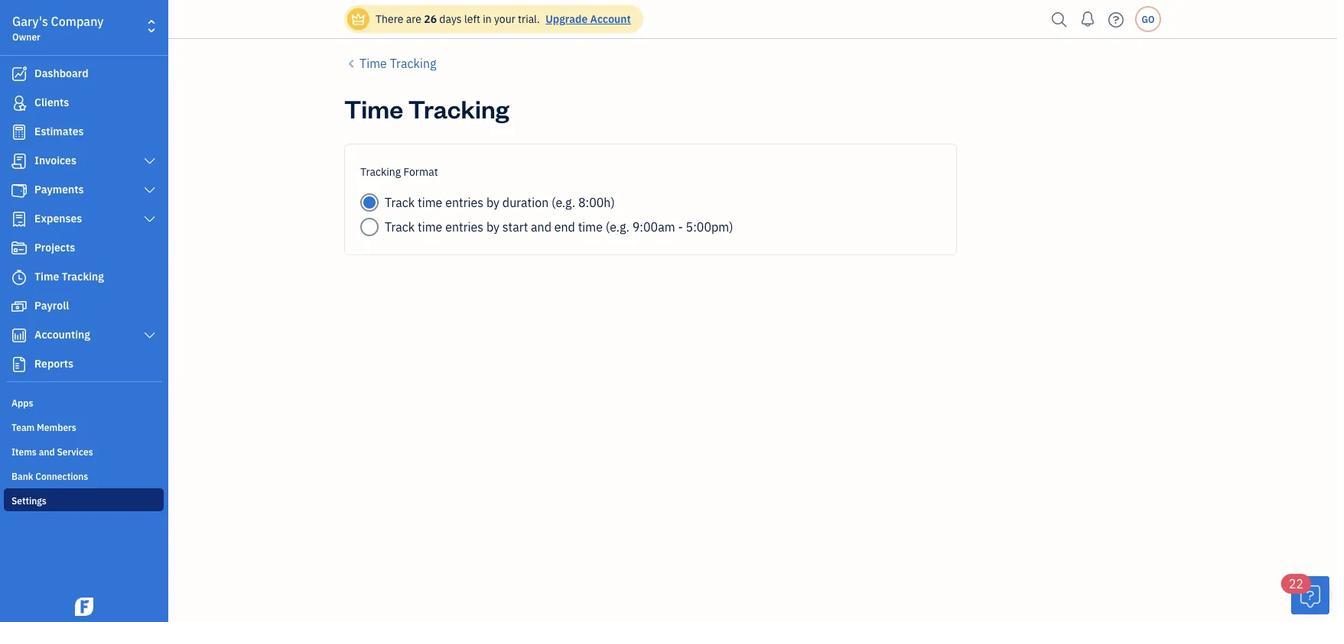 Task type: describe. For each thing, give the bounding box(es) containing it.
1 horizontal spatial and
[[531, 219, 552, 235]]

invoices
[[34, 153, 76, 168]]

expenses link
[[4, 206, 164, 233]]

22
[[1290, 577, 1304, 593]]

main element
[[0, 0, 207, 623]]

track for track time entries by duration (e.g. 8:00h)
[[385, 195, 415, 211]]

dashboard image
[[10, 67, 28, 82]]

settings link
[[4, 489, 164, 512]]

tracking down are
[[390, 55, 437, 72]]

bank
[[11, 471, 33, 483]]

team members
[[11, 422, 76, 434]]

expense image
[[10, 212, 28, 227]]

0 vertical spatial time
[[360, 55, 387, 72]]

chart image
[[10, 328, 28, 344]]

accounting
[[34, 328, 90, 342]]

9:00am
[[633, 219, 676, 235]]

estimate image
[[10, 125, 28, 140]]

time for track time entries by duration (e.g. 8:00h)
[[418, 195, 443, 211]]

timer image
[[10, 270, 28, 285]]

dashboard
[[34, 66, 88, 80]]

items and services
[[11, 446, 93, 458]]

items and services link
[[4, 440, 164, 463]]

are
[[406, 12, 422, 26]]

by for duration
[[487, 195, 500, 211]]

search image
[[1048, 8, 1072, 31]]

apps link
[[4, 391, 164, 414]]

services
[[57, 446, 93, 458]]

project image
[[10, 241, 28, 256]]

invoice image
[[10, 154, 28, 169]]

1 vertical spatial time
[[344, 92, 403, 124]]

payments link
[[4, 177, 164, 204]]

time inside main element
[[34, 270, 59, 284]]

gary's company owner
[[12, 13, 104, 43]]

payments
[[34, 183, 84, 197]]

accounting link
[[4, 322, 164, 350]]

tracking format
[[360, 165, 438, 179]]

payment image
[[10, 183, 28, 198]]

and inside main element
[[39, 446, 55, 458]]

tracking up format
[[408, 92, 509, 124]]

go
[[1142, 13, 1155, 25]]

chevron large down image for expenses
[[143, 214, 157, 226]]

format
[[404, 165, 438, 179]]

gary's
[[12, 13, 48, 29]]

go button
[[1136, 6, 1162, 32]]

resource center badge image
[[1292, 577, 1330, 615]]

projects link
[[4, 235, 164, 263]]

your
[[494, 12, 516, 26]]

company
[[51, 13, 104, 29]]

0 vertical spatial time tracking link
[[344, 54, 437, 73]]

track for track time entries by start and end time (e.g. 9:00am - 5:00pm)
[[385, 219, 415, 235]]

end
[[555, 219, 575, 235]]

bank connections
[[11, 471, 88, 483]]

estimates
[[34, 124, 84, 139]]

settings
[[11, 495, 47, 507]]

time tracking inside main element
[[34, 270, 104, 284]]

members
[[37, 422, 76, 434]]

0 horizontal spatial (e.g.
[[552, 195, 576, 211]]

items
[[11, 446, 37, 458]]

time for track time entries by start and end time (e.g. 9:00am - 5:00pm)
[[418, 219, 443, 235]]



Task type: locate. For each thing, give the bounding box(es) containing it.
tracking inside main element
[[62, 270, 104, 284]]

time tracking link
[[344, 54, 437, 73], [4, 264, 164, 292]]

1 horizontal spatial time tracking link
[[344, 54, 437, 73]]

time
[[418, 195, 443, 211], [418, 219, 443, 235], [578, 219, 603, 235]]

chevron large down image for accounting
[[143, 330, 157, 342]]

by
[[487, 195, 500, 211], [487, 219, 500, 235]]

time tracking up format
[[344, 92, 509, 124]]

start
[[503, 219, 528, 235]]

0 vertical spatial and
[[531, 219, 552, 235]]

1 vertical spatial (e.g.
[[606, 219, 630, 235]]

2 vertical spatial time
[[34, 270, 59, 284]]

time tracking
[[360, 55, 437, 72], [344, 92, 509, 124], [34, 270, 104, 284]]

track time entries by start and end time (e.g. 9:00am - 5:00pm)
[[385, 219, 734, 235]]

there
[[376, 12, 404, 26]]

there are 26 days left in your trial. upgrade account
[[376, 12, 631, 26]]

1 vertical spatial time tracking
[[344, 92, 509, 124]]

projects
[[34, 241, 75, 255]]

entries down the track time entries by duration (e.g. 8:00h)
[[446, 219, 484, 235]]

duration
[[503, 195, 549, 211]]

1 vertical spatial by
[[487, 219, 500, 235]]

1 chevron large down image from the top
[[143, 155, 157, 168]]

tracking left format
[[360, 165, 401, 179]]

money image
[[10, 299, 28, 315]]

5:00pm)
[[686, 219, 734, 235]]

notifications image
[[1076, 4, 1101, 34]]

time
[[360, 55, 387, 72], [344, 92, 403, 124], [34, 270, 59, 284]]

1 track from the top
[[385, 195, 415, 211]]

payroll link
[[4, 293, 164, 321]]

tracking
[[390, 55, 437, 72], [408, 92, 509, 124], [360, 165, 401, 179], [62, 270, 104, 284]]

time down crown icon
[[360, 55, 387, 72]]

entries for duration
[[446, 195, 484, 211]]

freshbooks image
[[72, 598, 96, 617]]

time right the timer icon
[[34, 270, 59, 284]]

0 horizontal spatial and
[[39, 446, 55, 458]]

entries
[[446, 195, 484, 211], [446, 219, 484, 235]]

report image
[[10, 357, 28, 373]]

by for start
[[487, 219, 500, 235]]

(e.g. up end
[[552, 195, 576, 211]]

track
[[385, 195, 415, 211], [385, 219, 415, 235]]

reports
[[34, 357, 73, 371]]

(e.g.
[[552, 195, 576, 211], [606, 219, 630, 235]]

chevron large down image
[[143, 214, 157, 226], [143, 330, 157, 342]]

and right items
[[39, 446, 55, 458]]

time tracking down projects link
[[34, 270, 104, 284]]

trial.
[[518, 12, 540, 26]]

1 by from the top
[[487, 195, 500, 211]]

1 horizontal spatial (e.g.
[[606, 219, 630, 235]]

tracking down projects link
[[62, 270, 104, 284]]

time tracking link down there
[[344, 54, 437, 73]]

and
[[531, 219, 552, 235], [39, 446, 55, 458]]

expenses
[[34, 212, 82, 226]]

0 vertical spatial chevron large down image
[[143, 155, 157, 168]]

crown image
[[351, 11, 367, 27]]

time tracking link up payroll link
[[4, 264, 164, 292]]

chevron large down image for payments
[[143, 184, 157, 197]]

client image
[[10, 96, 28, 111]]

1 entries from the top
[[446, 195, 484, 211]]

dashboard link
[[4, 60, 164, 88]]

time up tracking format
[[344, 92, 403, 124]]

connections
[[35, 471, 88, 483]]

clients
[[34, 95, 69, 109]]

invoices link
[[4, 148, 164, 175]]

0 horizontal spatial time tracking link
[[4, 264, 164, 292]]

1 vertical spatial time tracking link
[[4, 264, 164, 292]]

time tracking down there
[[360, 55, 437, 72]]

(e.g. down 8:00h)
[[606, 219, 630, 235]]

chevron large down image inside expenses link
[[143, 214, 157, 226]]

left
[[464, 12, 481, 26]]

1 vertical spatial track
[[385, 219, 415, 235]]

chevron large down image up projects link
[[143, 214, 157, 226]]

chevron large down image up payments link
[[143, 155, 157, 168]]

2 track from the top
[[385, 219, 415, 235]]

8:00h)
[[578, 195, 615, 211]]

estimates link
[[4, 119, 164, 146]]

apps
[[11, 397, 33, 409]]

0 vertical spatial by
[[487, 195, 500, 211]]

entries left duration
[[446, 195, 484, 211]]

team
[[11, 422, 35, 434]]

1 vertical spatial entries
[[446, 219, 484, 235]]

by left duration
[[487, 195, 500, 211]]

team members link
[[4, 416, 164, 439]]

26
[[424, 12, 437, 26]]

2 entries from the top
[[446, 219, 484, 235]]

0 vertical spatial entries
[[446, 195, 484, 211]]

clients link
[[4, 90, 164, 117]]

chevron large down image down invoices link at top left
[[143, 184, 157, 197]]

2 vertical spatial time tracking
[[34, 270, 104, 284]]

1 vertical spatial chevron large down image
[[143, 184, 157, 197]]

entries for start
[[446, 219, 484, 235]]

account
[[590, 12, 631, 26]]

chevron large down image up reports link
[[143, 330, 157, 342]]

reports link
[[4, 351, 164, 379]]

2 chevron large down image from the top
[[143, 330, 157, 342]]

in
[[483, 12, 492, 26]]

0 vertical spatial time tracking
[[360, 55, 437, 72]]

1 vertical spatial chevron large down image
[[143, 330, 157, 342]]

days
[[440, 12, 462, 26]]

2 chevron large down image from the top
[[143, 184, 157, 197]]

chevron large down image for invoices
[[143, 155, 157, 168]]

owner
[[12, 31, 40, 43]]

0 vertical spatial chevron large down image
[[143, 214, 157, 226]]

and left end
[[531, 219, 552, 235]]

chevron large down image inside payments link
[[143, 184, 157, 197]]

by left the start
[[487, 219, 500, 235]]

-
[[678, 219, 683, 235]]

chevron large down image
[[143, 155, 157, 168], [143, 184, 157, 197]]

2 by from the top
[[487, 219, 500, 235]]

22 button
[[1282, 575, 1330, 615]]

1 chevron large down image from the top
[[143, 214, 157, 226]]

0 vertical spatial (e.g.
[[552, 195, 576, 211]]

bank connections link
[[4, 465, 164, 488]]

payroll
[[34, 299, 69, 313]]

0 vertical spatial track
[[385, 195, 415, 211]]

1 vertical spatial and
[[39, 446, 55, 458]]

track time entries by duration (e.g. 8:00h)
[[385, 195, 615, 211]]

upgrade
[[546, 12, 588, 26]]

upgrade account link
[[543, 12, 631, 26]]

go to help image
[[1104, 8, 1129, 31]]



Task type: vqa. For each thing, say whether or not it's contained in the screenshot.
the your in Assign an Income Account to your Items or Services
no



